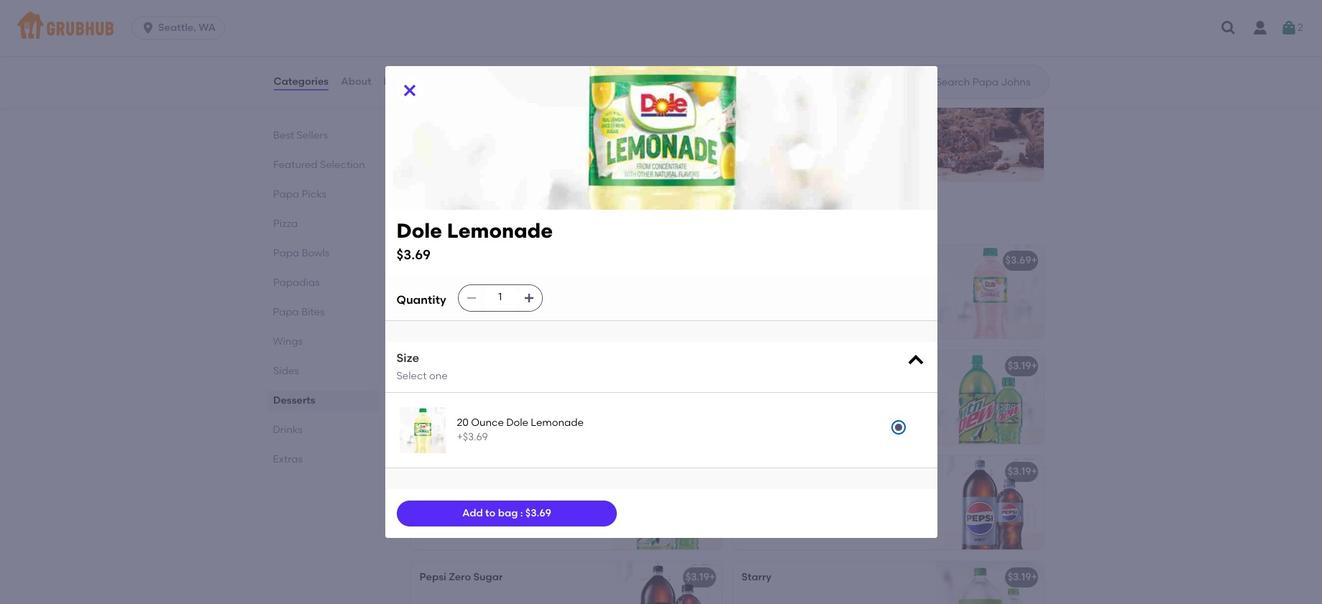 Task type: locate. For each thing, give the bounding box(es) containing it.
papa bites
[[273, 306, 325, 319]]

diet mountain dew
[[420, 466, 513, 478]]

drinks up dole lemonade
[[408, 212, 456, 230]]

diet for diet pepsi
[[742, 466, 762, 478]]

pepsi
[[420, 361, 447, 373], [764, 466, 791, 478], [420, 572, 447, 584]]

oreo® cookie papa bites image
[[614, 0, 722, 76]]

0 horizontal spatial chocolate
[[420, 97, 472, 110]]

$3.19 for 'pepsi zero sugar' image
[[686, 572, 710, 584]]

diet pepsi image
[[936, 457, 1044, 550]]

chip left cookie
[[474, 97, 498, 110]]

about
[[341, 75, 372, 88]]

$3.19
[[1008, 361, 1032, 373], [686, 466, 710, 478], [1008, 466, 1032, 478], [686, 572, 710, 584], [1008, 572, 1032, 584]]

diet
[[420, 466, 440, 478], [742, 466, 762, 478]]

1 horizontal spatial chocolate
[[780, 97, 832, 110]]

sides
[[273, 365, 299, 378]]

dole up quantity
[[420, 255, 442, 267]]

bites
[[301, 306, 325, 319]]

lemonade up input item quantity number field
[[445, 255, 497, 267]]

:
[[521, 508, 523, 520]]

0 vertical spatial lemonade
[[447, 218, 553, 243]]

seattle,
[[158, 22, 196, 34]]

pepsi for pepsi
[[420, 361, 447, 373]]

lemonade up dole lemonade
[[447, 218, 553, 243]]

$3.19 for diet mountain dew image
[[686, 466, 710, 478]]

main navigation navigation
[[0, 0, 1323, 56]]

0 vertical spatial dole
[[397, 218, 442, 243]]

$8.99 +
[[684, 97, 716, 110]]

chocolate right the double
[[780, 97, 832, 110]]

pepsi image
[[614, 351, 722, 445]]

best sellers
[[273, 129, 328, 142]]

best
[[273, 129, 294, 142]]

2 vertical spatial papa
[[273, 306, 299, 319]]

starry
[[742, 572, 772, 584]]

+$3.69
[[457, 432, 488, 444]]

selection
[[320, 159, 365, 171]]

papa for papa picks
[[273, 188, 299, 201]]

pepsi for pepsi zero sugar
[[420, 572, 447, 584]]

featured
[[273, 159, 317, 171]]

+ for double chocolate chip brownie "image" at the right of the page
[[1032, 97, 1038, 110]]

pepsi zero sugar image
[[614, 563, 722, 605]]

chip left brownie
[[834, 97, 858, 110]]

dole right ounce
[[506, 417, 529, 429]]

one
[[429, 370, 448, 383]]

0 horizontal spatial drinks
[[273, 424, 303, 437]]

+ for the starry image
[[1032, 572, 1038, 584]]

1 vertical spatial dole
[[420, 255, 442, 267]]

dole inside "button"
[[420, 255, 442, 267]]

lemonade inside "dole lemonade $3.69"
[[447, 218, 553, 243]]

$3.19 +
[[1008, 361, 1038, 373], [686, 466, 716, 478], [1008, 466, 1038, 478], [686, 572, 716, 584], [1008, 572, 1038, 584]]

svg image
[[1221, 19, 1238, 37], [1281, 19, 1298, 37], [401, 82, 418, 99], [466, 292, 477, 304], [523, 292, 535, 304], [906, 351, 926, 371]]

1 diet from the left
[[420, 466, 440, 478]]

2 vertical spatial lemonade
[[531, 417, 584, 429]]

1 vertical spatial lemonade
[[445, 255, 497, 267]]

0 vertical spatial pepsi
[[420, 361, 447, 373]]

reviews button
[[383, 56, 425, 108]]

lemonade inside dole lemonade "button"
[[445, 255, 497, 267]]

1 horizontal spatial chip
[[834, 97, 858, 110]]

20 ounce dole lemonade image
[[400, 408, 446, 454]]

1 vertical spatial drinks
[[273, 424, 303, 437]]

seattle, wa button
[[132, 17, 231, 40]]

papa left picks
[[273, 188, 299, 201]]

1 horizontal spatial drinks
[[408, 212, 456, 230]]

dole inside "dole lemonade $3.69"
[[397, 218, 442, 243]]

categories button
[[273, 56, 330, 108]]

pepsi button
[[411, 351, 722, 445]]

2 diet from the left
[[742, 466, 762, 478]]

$3.69
[[397, 247, 431, 263], [1006, 255, 1032, 267], [526, 508, 551, 520]]

pepsi inside button
[[420, 361, 447, 373]]

chip
[[474, 97, 498, 110], [834, 97, 858, 110]]

papa left bowls at the left top of the page
[[273, 247, 299, 260]]

papa
[[273, 188, 299, 201], [273, 247, 299, 260], [273, 306, 299, 319]]

chocolate down reviews
[[420, 97, 472, 110]]

1 papa from the top
[[273, 188, 299, 201]]

wings
[[273, 336, 303, 348]]

2 papa from the top
[[273, 247, 299, 260]]

size select one
[[397, 351, 448, 383]]

2 vertical spatial dole
[[506, 417, 529, 429]]

2 chip from the left
[[834, 97, 858, 110]]

lemonade for dole lemonade
[[445, 255, 497, 267]]

1 chip from the left
[[474, 97, 498, 110]]

0 horizontal spatial diet
[[420, 466, 440, 478]]

categories
[[274, 75, 329, 88]]

dole up dole lemonade
[[397, 218, 442, 243]]

0 vertical spatial papa
[[273, 188, 299, 201]]

diet for diet mountain dew
[[420, 466, 440, 478]]

picks
[[301, 188, 326, 201]]

0 horizontal spatial chip
[[474, 97, 498, 110]]

chocolate
[[420, 97, 472, 110], [780, 97, 832, 110]]

2 vertical spatial pepsi
[[420, 572, 447, 584]]

+ for chocolate chip cookie image
[[710, 97, 716, 110]]

dole
[[397, 218, 442, 243], [420, 255, 442, 267], [506, 417, 529, 429]]

+ for 'pepsi zero sugar' image
[[710, 572, 716, 584]]

$3.19 for diet pepsi image
[[1008, 466, 1032, 478]]

double chocolate chip brownie
[[742, 97, 900, 110]]

1 vertical spatial papa
[[273, 247, 299, 260]]

$3.69 inside "dole lemonade $3.69"
[[397, 247, 431, 263]]

dole strawberry lemonade image
[[936, 245, 1044, 339]]

2
[[1298, 21, 1304, 34]]

lemonade right ounce
[[531, 417, 584, 429]]

+
[[710, 97, 716, 110], [1032, 97, 1038, 110], [1032, 255, 1038, 267], [1032, 361, 1038, 373], [710, 466, 716, 478], [1032, 466, 1038, 478], [710, 572, 716, 584], [1032, 572, 1038, 584]]

drinks up extras
[[273, 424, 303, 437]]

+ for mountain dew image
[[1032, 361, 1038, 373]]

3 papa from the top
[[273, 306, 299, 319]]

drinks
[[408, 212, 456, 230], [273, 424, 303, 437]]

lemonade
[[447, 218, 553, 243], [445, 255, 497, 267], [531, 417, 584, 429]]

pizza
[[273, 218, 298, 230]]

1 horizontal spatial diet
[[742, 466, 762, 478]]

dole lemonade image
[[614, 245, 722, 339]]

+ for dole strawberry lemonade image
[[1032, 255, 1038, 267]]

0 horizontal spatial $3.69
[[397, 247, 431, 263]]

zero
[[449, 572, 471, 584]]

extras
[[273, 454, 303, 466]]

20 ounce dole lemonade +$3.69
[[457, 417, 584, 444]]

add
[[462, 508, 483, 520]]

svg image
[[141, 21, 155, 35]]

$3.19 for mountain dew image
[[1008, 361, 1032, 373]]

bag
[[498, 508, 518, 520]]

papa left 'bites'
[[273, 306, 299, 319]]

add to bag : $3.69
[[462, 508, 551, 520]]



Task type: describe. For each thing, give the bounding box(es) containing it.
sugar
[[474, 572, 503, 584]]

mountain
[[442, 466, 489, 478]]

quantity
[[397, 293, 446, 307]]

select
[[397, 370, 427, 383]]

lemonade for dole lemonade $3.69
[[447, 218, 553, 243]]

$9.29 +
[[1007, 97, 1038, 110]]

dole lemonade button
[[411, 245, 722, 339]]

papadias
[[273, 277, 320, 289]]

2 horizontal spatial $3.69
[[1006, 255, 1032, 267]]

bowls
[[301, 247, 329, 260]]

wa
[[199, 22, 216, 34]]

+ for diet mountain dew image
[[710, 466, 716, 478]]

sellers
[[296, 129, 328, 142]]

+ for diet pepsi image
[[1032, 466, 1038, 478]]

dew
[[492, 466, 513, 478]]

$3.19 for the starry image
[[1008, 572, 1032, 584]]

seattle, wa
[[158, 22, 216, 34]]

$3.69 +
[[1006, 255, 1038, 267]]

$3.19 + for mountain dew image
[[1008, 361, 1038, 373]]

featured selection
[[273, 159, 365, 171]]

20
[[457, 417, 469, 429]]

$3.19 + for diet pepsi image
[[1008, 466, 1038, 478]]

$9.29
[[1007, 97, 1032, 110]]

size
[[397, 351, 419, 365]]

$3.19 + for the starry image
[[1008, 572, 1038, 584]]

mountain dew image
[[936, 351, 1044, 445]]

$3.19 + for diet mountain dew image
[[686, 466, 716, 478]]

pepsi zero sugar
[[420, 572, 503, 584]]

cookie
[[500, 97, 535, 110]]

dole inside 20 ounce dole lemonade +$3.69
[[506, 417, 529, 429]]

Search Papa Johns search field
[[935, 76, 1045, 89]]

about button
[[340, 56, 372, 108]]

diet mountain dew image
[[614, 457, 722, 550]]

brownie
[[860, 97, 900, 110]]

double
[[742, 97, 777, 110]]

ounce
[[471, 417, 504, 429]]

$8.99
[[684, 97, 710, 110]]

chocolate chip cookie
[[420, 97, 535, 110]]

lemonade inside 20 ounce dole lemonade +$3.69
[[531, 417, 584, 429]]

starry image
[[936, 563, 1044, 605]]

2 button
[[1281, 15, 1304, 41]]

$3.19 + for 'pepsi zero sugar' image
[[686, 572, 716, 584]]

dole for dole lemonade
[[420, 255, 442, 267]]

reviews
[[384, 75, 424, 88]]

1 chocolate from the left
[[420, 97, 472, 110]]

1 vertical spatial pepsi
[[764, 466, 791, 478]]

0 vertical spatial drinks
[[408, 212, 456, 230]]

diet pepsi
[[742, 466, 791, 478]]

dole lemonade $3.69
[[397, 218, 553, 263]]

papa picks
[[273, 188, 326, 201]]

chocolate chip cookie image
[[614, 88, 722, 181]]

cinnamon pull aparts image
[[936, 0, 1044, 76]]

svg image inside 2 button
[[1281, 19, 1298, 37]]

dole for dole lemonade $3.69
[[397, 218, 442, 243]]

papa bowls
[[273, 247, 329, 260]]

search icon image
[[913, 73, 930, 91]]

papa for papa bites
[[273, 306, 299, 319]]

Input item quantity number field
[[485, 285, 516, 311]]

dole lemonade
[[420, 255, 497, 267]]

desserts
[[273, 395, 315, 407]]

to
[[486, 508, 496, 520]]

double chocolate chip brownie image
[[936, 88, 1044, 181]]

1 horizontal spatial $3.69
[[526, 508, 551, 520]]

papa for papa bowls
[[273, 247, 299, 260]]

2 chocolate from the left
[[780, 97, 832, 110]]



Task type: vqa. For each thing, say whether or not it's contained in the screenshot.
Diet Pepsi's 'Diet'
yes



